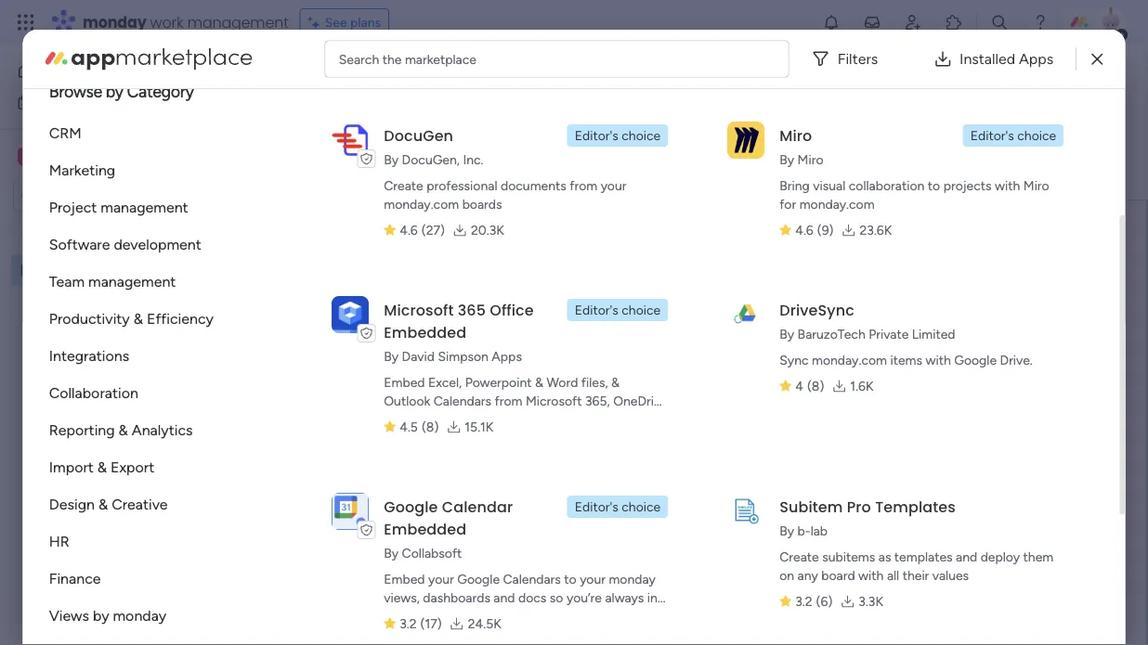 Task type: describe. For each thing, give the bounding box(es) containing it.
Employee well-being survey field
[[278, 62, 603, 93]]

home
[[43, 63, 78, 79]]

installed apps
[[960, 50, 1054, 68]]

embed for microsoft 365 office embedded
[[384, 375, 425, 391]]

by for miro
[[780, 152, 794, 168]]

invite / 1 button
[[992, 63, 1084, 93]]

4.6 (9)
[[795, 223, 834, 238]]

by miro
[[780, 152, 823, 168]]

(27)
[[421, 223, 445, 238]]

3.2 for 3.2 (6)
[[795, 594, 812, 610]]

creative
[[112, 496, 168, 514]]

create subitems as templates and deploy them on any board with all their values
[[780, 550, 1054, 584]]

out
[[490, 309, 512, 326]]

with inside create subitems as templates and deploy them on any board with all their values
[[858, 568, 884, 584]]

baruzotech
[[798, 327, 865, 342]]

table button
[[282, 104, 355, 134]]

1 vertical spatial with
[[926, 353, 951, 369]]

always
[[605, 591, 644, 606]]

show board description image
[[611, 69, 634, 87]]

form form
[[246, 201, 1147, 646]]

b-
[[798, 524, 811, 540]]

2 horizontal spatial google
[[954, 353, 997, 369]]

team management
[[49, 273, 176, 291]]

embed for google calendar embedded
[[384, 572, 425, 588]]

name
[[671, 309, 707, 326]]

4.5 (8)
[[399, 420, 439, 435]]

templates
[[875, 497, 956, 518]]

filters
[[838, 50, 879, 68]]

dapulse x slim image
[[1092, 48, 1103, 70]]

4.6 (27)
[[399, 223, 445, 238]]

23.6k
[[860, 223, 892, 238]]

by inside 'subitem pro templates by b-lab'
[[780, 524, 794, 540]]

google inside embed your google calendars to your monday views, dashboards and docs so you're always in sync!
[[457, 572, 500, 588]]

microsoft inside embed excel, powerpoint & word files, & outlook calendars from microsoft 365, onedrive & sharepoint
[[526, 394, 582, 409]]

that
[[892, 290, 919, 308]]

editor's choice for google calendar embedded
[[575, 500, 661, 515]]

help image
[[1032, 13, 1050, 32]]

search everything image
[[991, 13, 1009, 32]]

14. anything you want to add?
[[443, 399, 667, 420]]

365,
[[585, 394, 610, 409]]

them
[[1023, 550, 1054, 566]]

1 vertical spatial apps
[[492, 349, 522, 365]]

being inside list box
[[133, 263, 165, 278]]

filters button
[[805, 40, 893, 78]]

collaboration
[[49, 385, 138, 402]]

hope
[[586, 365, 619, 382]]

bring
[[780, 178, 810, 194]]

productivity
[[49, 310, 130, 328]]

3.2 for 3.2 (17)
[[399, 617, 416, 632]]

workforms logo image
[[459, 154, 564, 183]]

to left have
[[623, 365, 637, 382]]

activity button
[[896, 63, 984, 93]]

& right files, in the bottom right of the page
[[611, 375, 620, 391]]

editor's for microsoft 365 office embedded
[[575, 303, 618, 318]]

category
[[127, 81, 194, 101]]

to inside bring visual collaboration to projects with miro for monday.com
[[928, 178, 940, 194]]

m
[[21, 149, 32, 165]]

calendar
[[442, 497, 513, 518]]

autopilot image
[[958, 106, 974, 130]]

inbox image
[[863, 13, 882, 32]]

and inside with these result, we hope to have a better pulse on wellness at our organization and bring your relevant programming to better support you.
[[529, 383, 553, 401]]

4.5
[[399, 420, 418, 435]]

miro inside bring visual collaboration to projects with miro for monday.com
[[1024, 178, 1049, 194]]

0 vertical spatial miro
[[780, 125, 812, 146]]

for down that
[[898, 309, 917, 326]]

from inside create professional documents from your monday.com boards
[[570, 178, 597, 194]]

subitem pro templates by b-lab
[[780, 497, 956, 540]]

want
[[568, 399, 606, 420]]

create for create professional documents from your monday.com boards
[[384, 178, 423, 194]]

collaboration
[[849, 178, 925, 194]]

& up export
[[119, 422, 128, 440]]

for inside bring visual collaboration to projects with miro for monday.com
[[780, 197, 796, 212]]

docs
[[518, 591, 546, 606]]

embedded inside microsoft 365 office embedded
[[384, 322, 466, 343]]

all
[[887, 568, 899, 584]]

form button
[[355, 104, 413, 134]]

1 horizontal spatial better
[[793, 383, 834, 401]]

views
[[49, 608, 89, 625]]

add?
[[628, 399, 667, 420]]

2 horizontal spatial the
[[921, 309, 942, 326]]

0 vertical spatial monday
[[83, 12, 146, 33]]

export
[[111, 459, 155, 477]]

apps image
[[945, 13, 964, 32]]

& left word
[[535, 375, 543, 391]]

you up out
[[486, 290, 511, 308]]

drivesync
[[780, 300, 854, 321]]

0 vertical spatial survey
[[524, 62, 598, 93]]

1 horizontal spatial well-
[[398, 62, 455, 93]]

4.6 for miro
[[795, 223, 813, 238]]

list box containing first board
[[0, 219, 237, 537]]

editor's choice for miro
[[970, 128, 1056, 144]]

monday.com inside bring visual collaboration to projects with miro for monday.com
[[799, 197, 875, 212]]

collabsoft
[[402, 546, 462, 562]]

pro
[[847, 497, 871, 518]]

work for my
[[62, 95, 90, 111]]

participating
[[537, 290, 620, 308]]

deploy
[[981, 550, 1020, 566]]

invite / 1
[[1026, 70, 1075, 86]]

Search in workspace field
[[39, 186, 155, 207]]

employee inside list box
[[44, 263, 101, 278]]

search the marketplace
[[339, 51, 477, 67]]

monday inside embed your google calendars to your monday views, dashboards and docs so you're always in sync!
[[609, 572, 656, 588]]

microsoft inside microsoft 365 office embedded
[[384, 300, 453, 321]]

editor's for docugen
[[575, 128, 618, 144]]

relevant
[[627, 383, 680, 401]]

write
[[774, 309, 807, 326]]

productivity & efficiency
[[49, 310, 214, 328]]

with inside bring visual collaboration to projects with miro for monday.com
[[995, 178, 1020, 194]]

you right that
[[922, 290, 946, 308]]

well- inside list box
[[104, 263, 133, 278]]

organization
[[444, 383, 525, 401]]

2 vertical spatial monday
[[113, 608, 167, 625]]

import
[[49, 459, 94, 477]]

project
[[49, 199, 97, 217]]

plans
[[350, 14, 381, 30]]

editor's for google calendar embedded
[[575, 500, 618, 515]]

word
[[546, 375, 578, 391]]

their
[[903, 568, 929, 584]]

fill
[[471, 309, 486, 326]]

on inside with these result, we hope to have a better pulse on wellness at our organization and bring your relevant programming to better support you.
[[770, 365, 787, 382]]

google inside google calendar embedded
[[384, 497, 438, 518]]

dashboards
[[423, 591, 490, 606]]

these
[[479, 365, 515, 382]]

views by monday
[[49, 608, 167, 625]]

to left 4 (8) on the right bottom of page
[[775, 383, 789, 401]]

create for create subitems as templates and deploy them on any board with all their values
[[780, 550, 819, 566]]

apps marketplace image
[[45, 48, 253, 70]]

browse
[[49, 81, 102, 101]]

choice for docugen
[[622, 128, 661, 144]]

my work button
[[11, 88, 200, 118]]

sync!
[[384, 609, 415, 625]]

365
[[457, 300, 486, 321]]

my work
[[41, 95, 90, 111]]

employee well-being survey inside list box
[[44, 263, 207, 278]]

1.6k
[[850, 379, 874, 395]]

visual
[[813, 178, 846, 194]]

docugen,
[[402, 152, 460, 168]]



Task type: locate. For each thing, give the bounding box(es) containing it.
choice for google calendar embedded
[[622, 500, 661, 515]]

calendars inside embed your google calendars to your monday views, dashboards and docs so you're always in sync!
[[503, 572, 561, 588]]

1 vertical spatial monday
[[609, 572, 656, 588]]

1 vertical spatial well-
[[104, 263, 133, 278]]

well- up docugen at the left top of page
[[398, 62, 455, 93]]

see plans button
[[300, 8, 390, 36]]

0 vertical spatial 3.2
[[795, 594, 812, 610]]

marketplace
[[405, 51, 477, 67]]

1 horizontal spatial create
[[780, 550, 819, 566]]

inc.
[[463, 152, 483, 168]]

hr
[[49, 533, 69, 551]]

the up limited
[[921, 309, 942, 326]]

on left "any"
[[780, 568, 794, 584]]

to right want
[[610, 399, 625, 420]]

(9)
[[817, 223, 834, 238]]

calendars down excel,
[[433, 394, 491, 409]]

1 vertical spatial better
[[793, 383, 834, 401]]

the right search
[[383, 51, 402, 67]]

development
[[114, 236, 201, 254]]

0 vertical spatial calendars
[[433, 394, 491, 409]]

2 embedded from the top
[[384, 519, 466, 540]]

1 vertical spatial create
[[780, 550, 819, 566]]

0 horizontal spatial work
[[62, 95, 90, 111]]

1 vertical spatial microsoft
[[526, 394, 582, 409]]

0 horizontal spatial 4
[[795, 379, 803, 395]]

by for browse
[[106, 81, 123, 101]]

2 vertical spatial and
[[493, 591, 515, 606]]

editor's choice
[[575, 128, 661, 144], [970, 128, 1056, 144], [575, 303, 661, 318], [575, 500, 661, 515]]

survey!
[[801, 290, 848, 308]]

0 horizontal spatial better
[[687, 365, 727, 382]]

miro up bring
[[798, 152, 823, 168]]

2 vertical spatial miro
[[1024, 178, 1049, 194]]

3.2 left (17)
[[399, 617, 416, 632]]

from
[[570, 178, 597, 194], [494, 394, 522, 409]]

0 vertical spatial work
[[150, 12, 184, 33]]

monday up home button
[[83, 12, 146, 33]]

items
[[890, 353, 922, 369]]

1 vertical spatial management
[[101, 199, 188, 217]]

0 horizontal spatial 3.2
[[399, 617, 416, 632]]

in right "always"
[[647, 591, 657, 606]]

0 horizontal spatial employee
[[44, 263, 101, 278]]

14. anything you want to add? group
[[443, 385, 941, 579]]

you right if
[[547, 327, 571, 345]]

1 horizontal spatial google
[[457, 572, 500, 588]]

1 horizontal spatial (8)
[[807, 379, 824, 395]]

/ inside button
[[1062, 70, 1067, 86]]

0 vertical spatial better
[[687, 365, 727, 382]]

2 vertical spatial by
[[93, 608, 109, 625]]

1 vertical spatial by
[[435, 160, 451, 177]]

integrate
[[787, 111, 841, 127]]

choice for miro
[[1017, 128, 1056, 144]]

choice left name
[[622, 303, 661, 318]]

board
[[821, 568, 855, 584]]

editor's for miro
[[970, 128, 1014, 144]]

apps down question
[[492, 349, 522, 365]]

by down write
[[780, 327, 794, 342]]

google left drive. in the right of the page
[[954, 353, 997, 369]]

3.2 left "(6)"
[[795, 594, 812, 610]]

0 horizontal spatial with
[[858, 568, 884, 584]]

to left projects
[[928, 178, 940, 194]]

0 vertical spatial in
[[623, 290, 635, 308]]

1 vertical spatial google
[[384, 497, 438, 518]]

3.2 (17)
[[399, 617, 442, 632]]

create inside create professional documents from your monday.com boards
[[384, 178, 423, 194]]

24.5k
[[468, 617, 501, 632]]

activity
[[904, 70, 949, 86]]

by right browse
[[106, 81, 123, 101]]

invite
[[1026, 70, 1058, 86]]

0 horizontal spatial and
[[493, 591, 515, 606]]

0 vertical spatial embedded
[[384, 322, 466, 343]]

management
[[187, 12, 289, 33], [101, 199, 188, 217], [88, 273, 176, 291]]

choice for microsoft 365 office embedded
[[622, 303, 661, 318]]

your up dashboards
[[428, 572, 454, 588]]

monday right views
[[113, 608, 167, 625]]

0 horizontal spatial survey
[[169, 263, 207, 278]]

/ for 1
[[1062, 70, 1067, 86]]

2 horizontal spatial with
[[995, 178, 1020, 194]]

1 horizontal spatial with
[[926, 353, 951, 369]]

monday.com up 1.6k
[[812, 353, 887, 369]]

david
[[402, 349, 434, 365]]

ruby anderson image
[[1097, 7, 1126, 37]]

from right documents
[[570, 178, 597, 194]]

work up the apps marketplace image
[[150, 12, 184, 33]]

option
[[0, 222, 237, 226]]

on right the pulse
[[770, 365, 787, 382]]

by down docugen at the left top of page
[[384, 152, 398, 168]]

installed apps button
[[919, 40, 1069, 78]]

choice down 'automate / 4'
[[1017, 128, 1056, 144]]

project management
[[49, 199, 188, 217]]

3.2 (6)
[[795, 594, 833, 610]]

you down word
[[537, 399, 564, 420]]

your inside thank you for participating in this employee wellbeing survey! know that you can fill out for the form using your name or simply write 'anonymous' for the first question if you prefer.
[[638, 309, 667, 326]]

sync
[[780, 353, 809, 369]]

0 vertical spatial microsoft
[[384, 300, 453, 321]]

see
[[325, 14, 347, 30]]

so
[[550, 591, 563, 606]]

being up inc.
[[455, 62, 519, 93]]

microsoft down word
[[526, 394, 582, 409]]

in left this
[[623, 290, 635, 308]]

(8) down sync
[[807, 379, 824, 395]]

0 vertical spatial employee well-being survey
[[283, 62, 598, 93]]

by up professional
[[435, 160, 451, 177]]

workspace image
[[18, 146, 36, 167]]

select product image
[[17, 13, 35, 32]]

to
[[928, 178, 940, 194], [623, 365, 637, 382], [775, 383, 789, 401], [610, 399, 625, 420], [564, 572, 576, 588]]

1 vertical spatial employee
[[44, 263, 101, 278]]

1 horizontal spatial calendars
[[503, 572, 561, 588]]

(8) for 4 (8)
[[807, 379, 824, 395]]

private
[[869, 327, 909, 342]]

and up values at the right bottom of the page
[[956, 550, 977, 566]]

0 vertical spatial /
[[1062, 70, 1067, 86]]

0 horizontal spatial employee well-being survey
[[44, 263, 207, 278]]

survey inside list box
[[169, 263, 207, 278]]

board
[[72, 231, 106, 247]]

first board
[[44, 231, 106, 247]]

values
[[932, 568, 969, 584]]

by right views
[[93, 608, 109, 625]]

1 horizontal spatial 3.2
[[795, 594, 812, 610]]

files,
[[581, 375, 608, 391]]

0 horizontal spatial from
[[494, 394, 522, 409]]

better down wellness
[[793, 383, 834, 401]]

create
[[384, 178, 423, 194], [780, 550, 819, 566]]

& left efficiency
[[134, 310, 143, 328]]

1 vertical spatial from
[[494, 394, 522, 409]]

1 vertical spatial miro
[[798, 152, 823, 168]]

have
[[641, 365, 672, 382]]

editor's up "prefer."
[[575, 303, 618, 318]]

better up programming
[[687, 365, 727, 382]]

your inside with these result, we hope to have a better pulse on wellness at our organization and bring your relevant programming to better support you.
[[594, 383, 623, 401]]

& right design
[[98, 496, 108, 514]]

with
[[444, 365, 475, 382]]

your inside create professional documents from your monday.com boards
[[601, 178, 626, 194]]

invite members image
[[904, 13, 923, 32]]

14. Anything you want to add? text field
[[443, 434, 941, 551]]

embedded inside google calendar embedded
[[384, 519, 466, 540]]

/ right automate
[[1043, 111, 1048, 127]]

app logo image
[[332, 122, 369, 159], [727, 122, 765, 159], [332, 296, 369, 333], [727, 296, 765, 333], [332, 493, 369, 530], [727, 493, 765, 530]]

1 vertical spatial and
[[956, 550, 977, 566]]

1 embedded from the top
[[384, 322, 466, 343]]

1 horizontal spatial the
[[538, 309, 560, 326]]

at
[[850, 365, 863, 382]]

simpson
[[438, 349, 488, 365]]

main workspace
[[43, 148, 152, 165]]

4.6 for docugen
[[399, 223, 418, 238]]

1 horizontal spatial 4
[[1051, 111, 1060, 127]]

in inside embed your google calendars to your monday views, dashboards and docs so you're always in sync!
[[647, 591, 657, 606]]

0 horizontal spatial (8)
[[421, 420, 439, 435]]

0 horizontal spatial microsoft
[[384, 300, 453, 321]]

monday.com down visual
[[799, 197, 875, 212]]

1 horizontal spatial being
[[455, 62, 519, 93]]

employee down software
[[44, 263, 101, 278]]

survey down development
[[169, 263, 207, 278]]

monday.com inside create professional documents from your monday.com boards
[[384, 197, 459, 212]]

if
[[534, 327, 543, 345]]

automate
[[981, 111, 1039, 127]]

1 horizontal spatial employee
[[283, 62, 392, 93]]

google calendar embedded
[[384, 497, 513, 540]]

'anonymous'
[[810, 309, 894, 326]]

& left the 4.5
[[384, 412, 392, 428]]

anything you want to add? element
[[443, 399, 667, 420]]

drive.
[[1000, 353, 1033, 369]]

embedded up "by collabsoft"
[[384, 519, 466, 540]]

editor's up the you're
[[575, 500, 618, 515]]

know
[[851, 290, 888, 308]]

question
[[473, 327, 531, 345]]

for up if
[[516, 309, 535, 326]]

1 vertical spatial embed
[[384, 572, 425, 588]]

1 vertical spatial being
[[133, 263, 165, 278]]

(17)
[[420, 617, 442, 632]]

0 horizontal spatial create
[[384, 178, 423, 194]]

0 horizontal spatial being
[[133, 263, 165, 278]]

editor's choice down show board description image
[[575, 128, 661, 144]]

microsoft
[[384, 300, 453, 321], [526, 394, 582, 409]]

employee well-being survey up docugen at the left top of page
[[283, 62, 598, 93]]

to inside "group"
[[610, 399, 625, 420]]

you.
[[892, 383, 920, 401]]

1 vertical spatial employee well-being survey
[[44, 263, 207, 278]]

employee well-being survey down software development
[[44, 263, 207, 278]]

by for powered
[[435, 160, 451, 177]]

(6)
[[816, 594, 833, 610]]

miro down 'automate / 4'
[[1024, 178, 1049, 194]]

subitems
[[822, 550, 875, 566]]

your up the you're
[[580, 572, 606, 588]]

work for monday
[[150, 12, 184, 33]]

survey left show board description image
[[524, 62, 598, 93]]

0 vertical spatial google
[[954, 353, 997, 369]]

1 embed from the top
[[384, 375, 425, 391]]

calendars
[[433, 394, 491, 409], [503, 572, 561, 588]]

by left the b-
[[780, 524, 794, 540]]

see plans
[[325, 14, 381, 30]]

by for docugen
[[384, 152, 398, 168]]

0 horizontal spatial google
[[384, 497, 438, 518]]

reporting
[[49, 422, 115, 440]]

collapse board header image
[[1101, 112, 1116, 126]]

0 horizontal spatial apps
[[492, 349, 522, 365]]

you inside "group"
[[537, 399, 564, 420]]

from inside embed excel, powerpoint & word files, & outlook calendars from microsoft 365, onedrive & sharepoint
[[494, 394, 522, 409]]

1 vertical spatial /
[[1043, 111, 1048, 127]]

apps inside 'installed apps' button
[[1020, 50, 1054, 68]]

editor's choice up "prefer."
[[575, 303, 661, 318]]

0 horizontal spatial well-
[[104, 263, 133, 278]]

2 4.6 from the left
[[795, 223, 813, 238]]

your down hope
[[594, 383, 623, 401]]

being down development
[[133, 263, 165, 278]]

calendars inside embed excel, powerpoint & word files, & outlook calendars from microsoft 365, onedrive & sharepoint
[[433, 394, 491, 409]]

4.6 left (9)
[[795, 223, 813, 238]]

as
[[879, 550, 891, 566]]

table
[[310, 111, 341, 127]]

editor's choice up "always"
[[575, 500, 661, 515]]

using
[[599, 309, 634, 326]]

4 (8)
[[795, 379, 824, 395]]

or
[[711, 309, 724, 326]]

professional
[[426, 178, 497, 194]]

/
[[1062, 70, 1067, 86], [1043, 111, 1048, 127]]

0 vertical spatial embed
[[384, 375, 425, 391]]

with left all
[[858, 568, 884, 584]]

main
[[43, 148, 75, 165]]

on inside create subitems as templates and deploy them on any board with all their values
[[780, 568, 794, 584]]

1 vertical spatial in
[[647, 591, 657, 606]]

with down limited
[[926, 353, 951, 369]]

your right documents
[[601, 178, 626, 194]]

0 vertical spatial on
[[770, 365, 787, 382]]

first
[[44, 231, 69, 247]]

crm
[[49, 125, 82, 142]]

by left david
[[384, 349, 398, 365]]

design & creative
[[49, 496, 168, 514]]

management for project management
[[101, 199, 188, 217]]

2 horizontal spatial and
[[956, 550, 977, 566]]

work inside button
[[62, 95, 90, 111]]

and inside embed your google calendars to your monday views, dashboards and docs so you're always in sync!
[[493, 591, 515, 606]]

1 horizontal spatial 4.6
[[795, 223, 813, 238]]

by up bring
[[780, 152, 794, 168]]

choice down add to favorites icon
[[622, 128, 661, 144]]

boards
[[462, 197, 502, 212]]

the up if
[[538, 309, 560, 326]]

0 vertical spatial well-
[[398, 62, 455, 93]]

calendars up docs
[[503, 572, 561, 588]]

0 vertical spatial from
[[570, 178, 597, 194]]

1 horizontal spatial and
[[529, 383, 553, 401]]

4 down sync
[[795, 379, 803, 395]]

1 horizontal spatial employee well-being survey
[[283, 62, 598, 93]]

4 down invite / 1
[[1051, 111, 1060, 127]]

0 horizontal spatial in
[[623, 290, 635, 308]]

create up "any"
[[780, 550, 819, 566]]

list box
[[0, 219, 237, 537]]

simply
[[728, 309, 770, 326]]

2 embed from the top
[[384, 572, 425, 588]]

editor's choice for microsoft 365 office embedded
[[575, 303, 661, 318]]

2 vertical spatial google
[[457, 572, 500, 588]]

0 vertical spatial employee
[[283, 62, 392, 93]]

1 vertical spatial work
[[62, 95, 90, 111]]

in inside thank you for participating in this employee wellbeing survey! know that you can fill out for the form using your name or simply write 'anonymous' for the first question if you prefer.
[[623, 290, 635, 308]]

workspace selection element
[[18, 145, 155, 168]]

anything
[[465, 399, 533, 420]]

embedded
[[384, 322, 466, 343], [384, 519, 466, 540]]

0 horizontal spatial the
[[383, 51, 402, 67]]

notifications image
[[823, 13, 841, 32]]

by for views
[[93, 608, 109, 625]]

by for microsoft 365 office embedded
[[384, 349, 398, 365]]

1 vertical spatial on
[[780, 568, 794, 584]]

excel,
[[428, 375, 462, 391]]

editor's choice down automate
[[970, 128, 1056, 144]]

employee
[[666, 290, 731, 308]]

for down bring
[[780, 197, 796, 212]]

& left export
[[97, 459, 107, 477]]

create inside create subitems as templates and deploy them on any board with all their values
[[780, 550, 819, 566]]

you
[[486, 290, 511, 308], [922, 290, 946, 308], [547, 327, 571, 345], [537, 399, 564, 420]]

0 vertical spatial (8)
[[807, 379, 824, 395]]

embed inside embed excel, powerpoint & word files, & outlook calendars from microsoft 365, onedrive & sharepoint
[[384, 375, 425, 391]]

you're
[[566, 591, 602, 606]]

editor's down show board description image
[[575, 128, 618, 144]]

1 vertical spatial survey
[[169, 263, 207, 278]]

automate / 4
[[981, 111, 1060, 127]]

0 horizontal spatial /
[[1043, 111, 1048, 127]]

1 horizontal spatial apps
[[1020, 50, 1054, 68]]

1 horizontal spatial in
[[647, 591, 657, 606]]

documents
[[500, 178, 566, 194]]

choice up "always"
[[622, 500, 661, 515]]

google up dashboards
[[457, 572, 500, 588]]

sharepoint
[[395, 412, 459, 428]]

apps
[[1020, 50, 1054, 68], [492, 349, 522, 365]]

0 vertical spatial apps
[[1020, 50, 1054, 68]]

0 horizontal spatial calendars
[[433, 394, 491, 409]]

reporting & analytics
[[49, 422, 193, 440]]

management for team management
[[88, 273, 176, 291]]

0 vertical spatial and
[[529, 383, 553, 401]]

0 vertical spatial by
[[106, 81, 123, 101]]

your down this
[[638, 309, 667, 326]]

google
[[954, 353, 997, 369], [384, 497, 438, 518], [457, 572, 500, 588]]

1 horizontal spatial from
[[570, 178, 597, 194]]

and down result,
[[529, 383, 553, 401]]

by inside the drivesync by baruzotech private limited
[[780, 327, 794, 342]]

1 horizontal spatial survey
[[524, 62, 598, 93]]

for up question
[[514, 290, 533, 308]]

1 horizontal spatial /
[[1062, 70, 1067, 86]]

by left collabsoft
[[384, 546, 398, 562]]

2 vertical spatial management
[[88, 273, 176, 291]]

and inside create subitems as templates and deploy them on any board with all their values
[[956, 550, 977, 566]]

to up the you're
[[564, 572, 576, 588]]

(8) for 4.5 (8)
[[421, 420, 439, 435]]

employee up table
[[283, 62, 392, 93]]

embed up views,
[[384, 572, 425, 588]]

0 vertical spatial create
[[384, 178, 423, 194]]

1 vertical spatial 4
[[795, 379, 803, 395]]

0 vertical spatial management
[[187, 12, 289, 33]]

0 vertical spatial 4
[[1051, 111, 1060, 127]]

support
[[837, 383, 889, 401]]

monday.com up 4.6 (27)
[[384, 197, 459, 212]]

google up "by collabsoft"
[[384, 497, 438, 518]]

add to favorites image
[[643, 68, 661, 87]]

from down powerpoint
[[494, 394, 522, 409]]

programming
[[683, 383, 772, 401]]

public board image
[[20, 262, 37, 279]]

4.6
[[399, 223, 418, 238], [795, 223, 813, 238]]

/ for 4
[[1043, 111, 1048, 127]]

by for google calendar embedded
[[384, 546, 398, 562]]

1 vertical spatial embedded
[[384, 519, 466, 540]]

embedded up david
[[384, 322, 466, 343]]

work right my
[[62, 95, 90, 111]]

1 horizontal spatial work
[[150, 12, 184, 33]]

apps up invite
[[1020, 50, 1054, 68]]

1 4.6 from the left
[[399, 223, 418, 238]]

embed inside embed your google calendars to your monday views, dashboards and docs so you're always in sync!
[[384, 572, 425, 588]]

and left docs
[[493, 591, 515, 606]]

(8) right the 4.5
[[421, 420, 439, 435]]

editor's choice for docugen
[[575, 128, 661, 144]]

create down the powered
[[384, 178, 423, 194]]

to inside embed your google calendars to your monday views, dashboards and docs so you're always in sync!
[[564, 572, 576, 588]]

workspace
[[79, 148, 152, 165]]

15.1k
[[465, 420, 493, 435]]

1 vertical spatial (8)
[[421, 420, 439, 435]]

miro up by miro
[[780, 125, 812, 146]]



Task type: vqa. For each thing, say whether or not it's contained in the screenshot.


